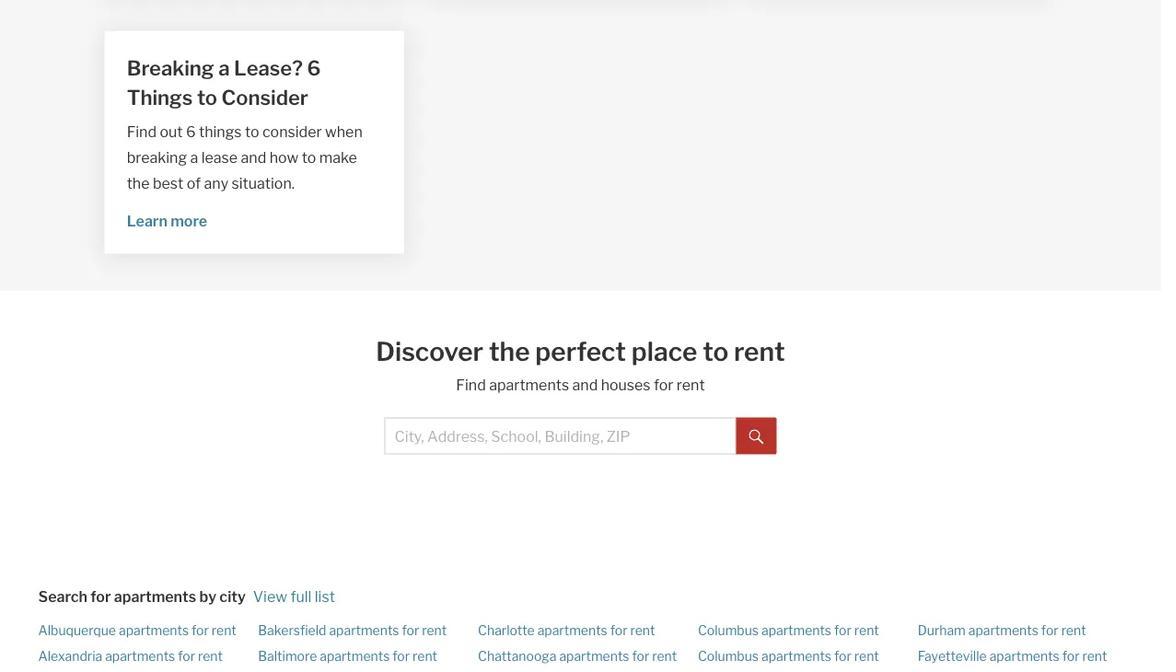 Task type: locate. For each thing, give the bounding box(es) containing it.
0 horizontal spatial 6
[[186, 124, 196, 142]]

0 vertical spatial columbus apartments for rent link
[[698, 624, 879, 639]]

by
[[199, 589, 216, 607]]

breaking a lease? 6 things to consider
[[127, 56, 321, 110]]

alexandria apartments for rent
[[38, 649, 223, 664]]

durham apartments for rent link
[[918, 624, 1086, 639]]

the left perfect
[[489, 336, 530, 368]]

0 horizontal spatial and
[[241, 149, 266, 167]]

1 columbus apartments for rent from the top
[[698, 624, 879, 639]]

to
[[197, 85, 217, 110], [245, 124, 259, 142], [302, 149, 316, 167], [703, 336, 728, 368]]

columbus apartments for rent link
[[698, 624, 879, 639], [698, 649, 879, 664]]

the left best
[[127, 175, 150, 193]]

0 horizontal spatial find
[[127, 124, 157, 142]]

more
[[171, 213, 207, 231]]

0 vertical spatial a
[[218, 56, 230, 81]]

0 vertical spatial columbus apartments for rent
[[698, 624, 879, 639]]

2 columbus apartments for rent link from the top
[[698, 649, 879, 664]]

0 horizontal spatial the
[[127, 175, 150, 193]]

breaking
[[127, 149, 187, 167]]

1 vertical spatial 6
[[186, 124, 196, 142]]

0 vertical spatial the
[[127, 175, 150, 193]]

to inside discover the perfect place to rent find apartments and houses for rent
[[703, 336, 728, 368]]

consider
[[221, 85, 308, 110]]

1 vertical spatial columbus apartments for rent link
[[698, 649, 879, 664]]

1 horizontal spatial a
[[218, 56, 230, 81]]

houses
[[601, 377, 651, 395]]

chattanooga
[[478, 649, 556, 664]]

city
[[219, 589, 246, 607]]

1 vertical spatial columbus
[[698, 649, 759, 664]]

rent
[[734, 336, 785, 368], [677, 377, 705, 395], [212, 624, 236, 639], [422, 624, 447, 639], [630, 624, 655, 639], [854, 624, 879, 639], [1061, 624, 1086, 639], [198, 649, 223, 664], [413, 649, 437, 664], [652, 649, 677, 664], [854, 649, 879, 664], [1082, 649, 1107, 664]]

find left "out"
[[127, 124, 157, 142]]

columbus for 2nd the columbus apartments for rent "link" from the bottom of the page
[[698, 624, 759, 639]]

0 vertical spatial 6
[[307, 56, 321, 81]]

for
[[654, 377, 673, 395], [91, 589, 111, 607], [192, 624, 209, 639], [402, 624, 419, 639], [610, 624, 627, 639], [834, 624, 851, 639], [1041, 624, 1058, 639], [178, 649, 195, 664], [393, 649, 410, 664], [632, 649, 649, 664], [834, 649, 851, 664], [1062, 649, 1080, 664]]

1 horizontal spatial the
[[489, 336, 530, 368]]

columbus apartments for rent
[[698, 624, 879, 639], [698, 649, 879, 664]]

alexandria apartments for rent link
[[38, 649, 223, 664]]

view
[[253, 589, 287, 607]]

breaking a lease? 6 things to consider link
[[127, 54, 382, 113]]

consider
[[262, 124, 322, 142]]

find inside discover the perfect place to rent find apartments and houses for rent
[[456, 377, 486, 395]]

1 vertical spatial and
[[572, 377, 598, 395]]

albuquerque apartments for rent link
[[38, 624, 236, 639]]

baltimore
[[258, 649, 317, 664]]

and down perfect
[[572, 377, 598, 395]]

baltimore apartments for rent link
[[258, 649, 437, 664]]

the
[[127, 175, 150, 193], [489, 336, 530, 368]]

and inside discover the perfect place to rent find apartments and houses for rent
[[572, 377, 598, 395]]

apartments for albuquerque apartments for rent link
[[119, 624, 189, 639]]

find down discover
[[456, 377, 486, 395]]

and up situation.
[[241, 149, 266, 167]]

1 horizontal spatial and
[[572, 377, 598, 395]]

columbus
[[698, 624, 759, 639], [698, 649, 759, 664]]

2 columbus from the top
[[698, 649, 759, 664]]

0 horizontal spatial a
[[190, 149, 198, 167]]

6 inside breaking a lease? 6 things to consider
[[307, 56, 321, 81]]

6 right lease?
[[307, 56, 321, 81]]

fayetteville
[[918, 649, 987, 664]]

a left lease?
[[218, 56, 230, 81]]

1 columbus from the top
[[698, 624, 759, 639]]

1 vertical spatial columbus apartments for rent
[[698, 649, 879, 664]]

2 columbus apartments for rent from the top
[[698, 649, 879, 664]]

0 vertical spatial columbus
[[698, 624, 759, 639]]

lease
[[201, 149, 238, 167]]

lease?
[[234, 56, 303, 81]]

1 horizontal spatial find
[[456, 377, 486, 395]]

and
[[241, 149, 266, 167], [572, 377, 598, 395]]

1 vertical spatial find
[[456, 377, 486, 395]]

to right things
[[245, 124, 259, 142]]

any
[[204, 175, 228, 193]]

fayetteville apartments for rent
[[918, 649, 1107, 664]]

1 horizontal spatial 6
[[307, 56, 321, 81]]

bakersfield apartments for rent link
[[258, 624, 447, 639]]

a
[[218, 56, 230, 81], [190, 149, 198, 167]]

a left the lease
[[190, 149, 198, 167]]

to right place
[[703, 336, 728, 368]]

6 right "out"
[[186, 124, 196, 142]]

discover the perfect place to rent find apartments and houses for rent
[[376, 336, 785, 395]]

apartments for charlotte apartments for rent link
[[537, 624, 607, 639]]

6 inside find out 6 things to consider when breaking a lease and how to make the best of any situation.
[[186, 124, 196, 142]]

find out 6 things to consider when breaking a lease and how to make the best of any situation.
[[127, 124, 363, 193]]

to right how
[[302, 149, 316, 167]]

charlotte apartments for rent link
[[478, 624, 655, 639]]

albuquerque
[[38, 624, 116, 639]]

breaking
[[127, 56, 214, 81]]

when
[[325, 124, 363, 142]]

apartments
[[489, 377, 569, 395], [114, 589, 196, 607], [119, 624, 189, 639], [329, 624, 399, 639], [537, 624, 607, 639], [761, 624, 831, 639], [968, 624, 1038, 639], [105, 649, 175, 664], [320, 649, 390, 664], [559, 649, 629, 664], [761, 649, 831, 664], [989, 649, 1060, 664]]

columbus apartments for rent for 2nd the columbus apartments for rent "link" from the bottom of the page
[[698, 624, 879, 639]]

to up things
[[197, 85, 217, 110]]

0 vertical spatial and
[[241, 149, 266, 167]]

1 vertical spatial a
[[190, 149, 198, 167]]

1 vertical spatial the
[[489, 336, 530, 368]]

bakersfield apartments for rent
[[258, 624, 447, 639]]

0 vertical spatial find
[[127, 124, 157, 142]]

columbus for first the columbus apartments for rent "link" from the bottom
[[698, 649, 759, 664]]

6
[[307, 56, 321, 81], [186, 124, 196, 142]]

find
[[127, 124, 157, 142], [456, 377, 486, 395]]

search for apartments by city view full list
[[38, 589, 335, 607]]



Task type: vqa. For each thing, say whether or not it's contained in the screenshot.
"MORE"
yes



Task type: describe. For each thing, give the bounding box(es) containing it.
a inside find out 6 things to consider when breaking a lease and how to make the best of any situation.
[[190, 149, 198, 167]]

baltimore apartments for rent
[[258, 649, 437, 664]]

the inside find out 6 things to consider when breaking a lease and how to make the best of any situation.
[[127, 175, 150, 193]]

and inside find out 6 things to consider when breaking a lease and how to make the best of any situation.
[[241, 149, 266, 167]]

to inside breaking a lease? 6 things to consider
[[197, 85, 217, 110]]

apartments for baltimore apartments for rent link
[[320, 649, 390, 664]]

bakersfield
[[258, 624, 326, 639]]

the inside discover the perfect place to rent find apartments and houses for rent
[[489, 336, 530, 368]]

albuquerque apartments for rent
[[38, 624, 236, 639]]

charlotte
[[478, 624, 535, 639]]

charlotte apartments for rent
[[478, 624, 655, 639]]

apartments for 2nd the columbus apartments for rent "link" from the bottom of the page
[[761, 624, 831, 639]]

for inside discover the perfect place to rent find apartments and houses for rent
[[654, 377, 673, 395]]

learn
[[127, 213, 167, 231]]

view full list link
[[253, 589, 335, 607]]

a inside breaking a lease? 6 things to consider
[[218, 56, 230, 81]]

apartments for "durham apartments for rent" link
[[968, 624, 1038, 639]]

apartments for alexandria apartments for rent link
[[105, 649, 175, 664]]

durham
[[918, 624, 966, 639]]

full
[[290, 589, 312, 607]]

perfect
[[535, 336, 626, 368]]

best
[[153, 175, 183, 193]]

durham apartments for rent
[[918, 624, 1086, 639]]

apartments for fayetteville apartments for rent link
[[989, 649, 1060, 664]]

learn more
[[127, 213, 207, 231]]

chattanooga apartments for rent
[[478, 649, 677, 664]]

columbus apartments for rent for first the columbus apartments for rent "link" from the bottom
[[698, 649, 879, 664]]

City, Address, School, Building, ZIP search field
[[384, 418, 736, 455]]

place
[[631, 336, 697, 368]]

1 columbus apartments for rent link from the top
[[698, 624, 879, 639]]

out
[[160, 124, 183, 142]]

of
[[187, 175, 201, 193]]

things
[[127, 85, 193, 110]]

how
[[269, 149, 299, 167]]

things
[[199, 124, 242, 142]]

find inside find out 6 things to consider when breaking a lease and how to make the best of any situation.
[[127, 124, 157, 142]]

submit search image
[[749, 430, 764, 445]]

apartments for first the columbus apartments for rent "link" from the bottom
[[761, 649, 831, 664]]

list
[[315, 589, 335, 607]]

search
[[38, 589, 87, 607]]

apartments inside discover the perfect place to rent find apartments and houses for rent
[[489, 377, 569, 395]]

situation.
[[232, 175, 295, 193]]

fayetteville apartments for rent link
[[918, 649, 1107, 664]]

chattanooga apartments for rent link
[[478, 649, 677, 664]]

alexandria
[[38, 649, 102, 664]]

make
[[319, 149, 357, 167]]

apartments for bakersfield apartments for rent link
[[329, 624, 399, 639]]

apartments for chattanooga apartments for rent link
[[559, 649, 629, 664]]

discover
[[376, 336, 483, 368]]



